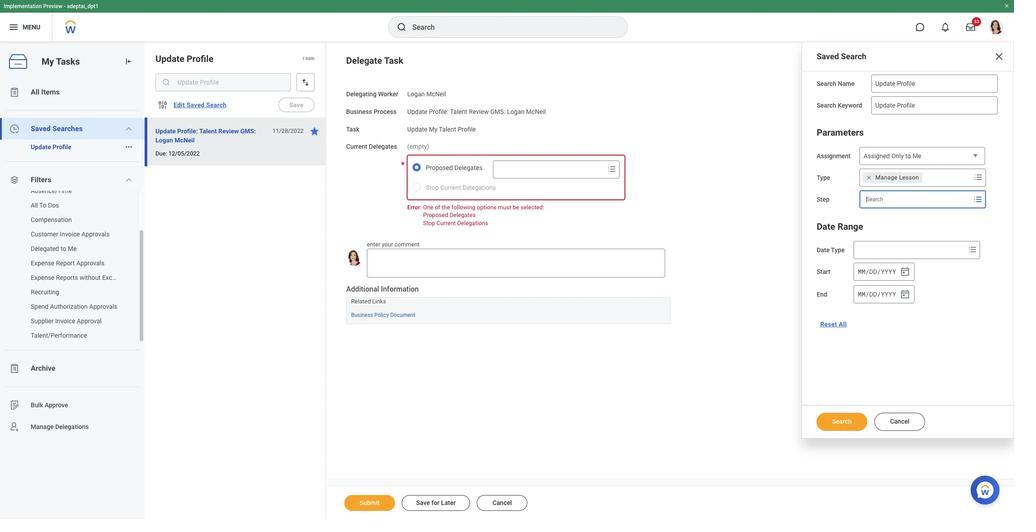 Task type: describe. For each thing, give the bounding box(es) containing it.
me inside button
[[68, 245, 77, 252]]

manage lesson element
[[876, 174, 919, 182]]

end
[[817, 291, 828, 298]]

0 vertical spatial current
[[346, 143, 367, 150]]

options
[[477, 204, 497, 211]]

0 horizontal spatial task
[[346, 125, 360, 133]]

proposed delegates
[[426, 164, 483, 171]]

prompts image for date type
[[968, 244, 979, 255]]

delegating worker
[[346, 90, 399, 98]]

business policy document
[[351, 312, 415, 319]]

date range button
[[817, 221, 864, 232]]

edit saved search button
[[170, 96, 230, 114]]

search inside edit saved search button
[[206, 101, 227, 109]]

filters button
[[0, 169, 145, 191]]

profile inside update profile button
[[53, 143, 71, 151]]

manage delegations
[[31, 423, 89, 430]]

proposed inside error: one of the following options must be selected: proposed delegates stop current delegations
[[423, 212, 448, 219]]

notifications large image
[[941, 23, 950, 32]]

customer
[[31, 231, 58, 238]]

absence/time button
[[0, 184, 129, 198]]

0 vertical spatial logan
[[408, 90, 425, 98]]

reports
[[56, 274, 78, 281]]

parameters button
[[817, 127, 864, 138]]

your
[[382, 241, 393, 248]]

my inside 'element'
[[429, 125, 438, 133]]

preview
[[43, 3, 62, 9]]

spend authorization approvals button
[[0, 299, 129, 314]]

configure image
[[157, 99, 168, 110]]

1 item
[[302, 56, 315, 61]]

selected:
[[521, 204, 545, 211]]

archive button
[[0, 358, 145, 379]]

search name
[[817, 80, 855, 87]]

additional information
[[346, 285, 419, 293]]

to inside dropdown button
[[906, 152, 912, 160]]

edit saved search
[[174, 101, 227, 109]]

business process
[[346, 108, 397, 115]]

tasks
[[56, 56, 80, 67]]

range
[[838, 221, 864, 232]]

comment
[[395, 241, 420, 248]]

profile: inside update profile: talent review gms: logan mcneil
[[177, 128, 198, 135]]

assigned only to me
[[864, 152, 922, 160]]

mcneil inside update profile: talent review gms: logan mcneil element
[[526, 108, 546, 115]]

to inside button
[[61, 245, 66, 252]]

type inside date range group
[[832, 246, 845, 254]]

1 horizontal spatial profile:
[[429, 108, 449, 115]]

end group
[[854, 285, 915, 303]]

implementation preview -   adeptai_dpt1
[[4, 3, 99, 9]]

absence/time
[[31, 187, 72, 194]]

date range group
[[817, 219, 1000, 304]]

additional information region
[[346, 284, 671, 324]]

profile inside the update my talent profile 'element'
[[458, 125, 476, 133]]

expense for expense reports without exceptions
[[31, 274, 55, 281]]

dos
[[48, 202, 59, 209]]

delegates inside error: one of the following options must be selected: proposed delegates stop current delegations
[[450, 212, 476, 219]]

customer invoice approvals
[[31, 231, 110, 238]]

authorization
[[50, 303, 88, 310]]

name
[[838, 80, 855, 87]]

mm for start
[[858, 267, 866, 276]]

to
[[39, 202, 46, 209]]

close environment banner image
[[1005, 3, 1010, 9]]

worker
[[378, 90, 399, 98]]

adeptai_dpt1
[[67, 3, 99, 9]]

mm / dd / yyyy for start
[[858, 267, 897, 276]]

date range
[[817, 221, 864, 232]]

supplier invoice approval
[[31, 317, 102, 325]]

delegates for proposed delegates
[[455, 164, 483, 171]]

user plus image
[[9, 421, 20, 432]]

all for all to dos
[[31, 202, 38, 209]]

saved searches button
[[0, 118, 145, 140]]

gms: inside update profile: talent review gms: logan mcneil
[[240, 128, 256, 135]]

0 vertical spatial proposed
[[426, 164, 453, 171]]

calendar image
[[900, 266, 911, 277]]

-
[[64, 3, 66, 9]]

item
[[306, 56, 315, 61]]

review inside update profile: talent review gms: logan mcneil
[[219, 128, 239, 135]]

talent for task
[[439, 125, 457, 133]]

assignment
[[817, 152, 851, 160]]

supplier
[[31, 317, 54, 325]]

all items button
[[0, 81, 145, 103]]

bulk
[[31, 401, 43, 409]]

assigned
[[864, 152, 890, 160]]

clipboard image for archive
[[9, 363, 20, 374]]

all items
[[31, 88, 60, 96]]

mcneil inside update profile: talent review gms: logan mcneil
[[175, 137, 195, 144]]

archive
[[31, 364, 55, 373]]

error: one of the following options must be selected: proposed delegates stop current delegations
[[408, 204, 546, 226]]

additional
[[346, 285, 379, 293]]

profile logan mcneil element
[[984, 17, 1009, 37]]

invoice for approval
[[55, 317, 75, 325]]

chevron down image
[[125, 176, 133, 184]]

exceptions
[[102, 274, 133, 281]]

spend authorization approvals
[[31, 303, 117, 310]]

search for search keyword
[[817, 102, 837, 109]]

reset all
[[821, 321, 847, 328]]

perspective image
[[9, 175, 20, 185]]

of
[[435, 204, 441, 211]]

cancel
[[891, 418, 910, 425]]

save
[[290, 101, 304, 109]]

update profile: talent review gms: logan mcneil element
[[408, 106, 546, 115]]

search keyword
[[817, 102, 863, 109]]

approve
[[45, 401, 68, 409]]

1 horizontal spatial search image
[[396, 22, 407, 33]]

0 vertical spatial update profile: talent review gms: logan mcneil
[[408, 108, 546, 115]]

one
[[423, 204, 434, 211]]

0 vertical spatial gms:
[[491, 108, 506, 115]]

lesson
[[900, 174, 919, 181]]

due: 12/05/2022
[[156, 150, 200, 157]]

update right transformation import icon
[[156, 53, 184, 64]]

delegate
[[346, 55, 382, 66]]

12/05/2022
[[169, 150, 200, 157]]

dialog containing parameters
[[802, 42, 1015, 439]]

update profile: talent review gms: logan mcneil button
[[156, 126, 268, 146]]

business policy document link
[[351, 310, 415, 319]]

expense reports without exceptions
[[31, 274, 133, 281]]

supplier invoice approval button
[[0, 314, 129, 328]]

manage for manage lesson
[[876, 174, 898, 181]]

profile inside 'item list' element
[[187, 53, 214, 64]]

date for date type
[[817, 246, 830, 254]]

search for search
[[833, 418, 852, 425]]

employee's photo (logan mcneil) image
[[346, 250, 362, 266]]

star image
[[309, 126, 320, 137]]

error:
[[408, 204, 422, 211]]

links
[[373, 298, 386, 305]]

recruiting button
[[0, 285, 129, 299]]

calendar image
[[900, 289, 911, 300]]

information
[[381, 285, 419, 293]]

prompts image for type
[[974, 172, 985, 183]]

compensation button
[[0, 213, 129, 227]]

transformation import image
[[124, 57, 133, 66]]

update profile: talent review gms: logan mcneil inside button
[[156, 128, 256, 144]]

reset
[[821, 321, 838, 328]]

due:
[[156, 150, 167, 157]]

spend
[[31, 303, 48, 310]]

my tasks
[[42, 56, 80, 67]]

expense report approvals
[[31, 260, 105, 267]]

clipboard image for all items
[[9, 87, 20, 98]]



Task type: vqa. For each thing, say whether or not it's contained in the screenshot.
bottommost MANAGE
yes



Task type: locate. For each thing, give the bounding box(es) containing it.
date up "start"
[[817, 246, 830, 254]]

date up date type
[[817, 221, 836, 232]]

1 date from the top
[[817, 221, 836, 232]]

0 horizontal spatial current
[[346, 143, 367, 150]]

1 vertical spatial delegates
[[455, 164, 483, 171]]

dd for start
[[870, 267, 878, 276]]

delegations
[[458, 220, 489, 226], [55, 423, 89, 430]]

profile:
[[429, 108, 449, 115], [177, 128, 198, 135]]

2 horizontal spatial saved
[[817, 52, 840, 61]]

1 vertical spatial task
[[346, 125, 360, 133]]

profile
[[187, 53, 214, 64], [458, 125, 476, 133], [53, 143, 71, 151]]

1 vertical spatial invoice
[[55, 317, 75, 325]]

delegations inside error: one of the following options must be selected: proposed delegates stop current delegations
[[458, 220, 489, 226]]

Search Name text field
[[872, 75, 998, 93]]

0 vertical spatial yyyy
[[882, 267, 897, 276]]

manage right x small image
[[876, 174, 898, 181]]

0 horizontal spatial delegations
[[55, 423, 89, 430]]

yyyy inside end group
[[882, 290, 897, 298]]

all inside "button"
[[31, 88, 39, 96]]

clipboard image left archive
[[9, 363, 20, 374]]

type up step
[[817, 174, 831, 181]]

approvals for spend authorization approvals
[[89, 303, 117, 310]]

1 vertical spatial mm
[[858, 290, 866, 298]]

1 vertical spatial type
[[832, 246, 845, 254]]

approvals inside expense report approvals button
[[76, 260, 105, 267]]

list containing absence/time
[[0, 184, 145, 343]]

current delegates
[[346, 143, 397, 150]]

rename image
[[9, 400, 20, 411]]

update up the due:
[[156, 128, 176, 135]]

profile: up the update my talent profile 'element'
[[429, 108, 449, 115]]

0 horizontal spatial prompts image
[[607, 164, 618, 175]]

saved inside 'dropdown button'
[[31, 124, 51, 133]]

all for all items
[[31, 88, 39, 96]]

0 horizontal spatial update profile: talent review gms: logan mcneil
[[156, 128, 256, 144]]

step
[[817, 196, 830, 203]]

dd
[[870, 267, 878, 276], [870, 290, 878, 298]]

reset all button
[[817, 315, 851, 333]]

review down edit saved search button
[[219, 128, 239, 135]]

2 clipboard image from the top
[[9, 363, 20, 374]]

task down business process at the left of the page
[[346, 125, 360, 133]]

2 vertical spatial approvals
[[89, 303, 117, 310]]

dd for end
[[870, 290, 878, 298]]

2 horizontal spatial mcneil
[[526, 108, 546, 115]]

0 vertical spatial profile
[[187, 53, 214, 64]]

x small image
[[865, 173, 874, 182]]

saved up search name
[[817, 52, 840, 61]]

me inside dropdown button
[[913, 152, 922, 160]]

0 vertical spatial profile:
[[429, 108, 449, 115]]

0 horizontal spatial saved
[[31, 124, 51, 133]]

1 vertical spatial all
[[31, 202, 38, 209]]

start group
[[854, 263, 915, 281]]

compensation
[[31, 216, 72, 223]]

yyyy for start
[[882, 267, 897, 276]]

1 vertical spatial gms:
[[240, 128, 256, 135]]

dd inside "start" group
[[870, 267, 878, 276]]

review
[[469, 108, 489, 115], [219, 128, 239, 135]]

search
[[842, 52, 867, 61], [817, 80, 837, 87], [206, 101, 227, 109], [817, 102, 837, 109], [833, 418, 852, 425]]

all right reset
[[839, 321, 847, 328]]

update profile inside 'item list' element
[[156, 53, 214, 64]]

0 vertical spatial dd
[[870, 267, 878, 276]]

list containing all items
[[0, 81, 145, 438]]

prompts image inside parameters "group"
[[974, 172, 985, 183]]

search image inside 'item list' element
[[162, 78, 171, 87]]

saved searches
[[31, 124, 83, 133]]

0 vertical spatial clipboard image
[[9, 87, 20, 98]]

update profile button
[[0, 140, 121, 154]]

2 dd from the top
[[870, 290, 878, 298]]

manage delegations link
[[0, 416, 145, 438]]

expense down delegated
[[31, 260, 55, 267]]

clipboard image
[[9, 87, 20, 98], [9, 363, 20, 374]]

1 vertical spatial review
[[219, 128, 239, 135]]

mm / dd / yyyy for end
[[858, 290, 897, 298]]

list
[[0, 81, 145, 438], [0, 184, 145, 343]]

1 vertical spatial update profile
[[31, 143, 71, 151]]

edit
[[174, 101, 185, 109]]

update profile: talent review gms: logan mcneil up 12/05/2022
[[156, 128, 256, 144]]

my
[[42, 56, 54, 67], [429, 125, 438, 133]]

saved right edit in the left top of the page
[[187, 101, 205, 109]]

mm down "start" group at the right bottom of page
[[858, 290, 866, 298]]

business inside additional information region
[[351, 312, 373, 319]]

type down date range button
[[832, 246, 845, 254]]

1 vertical spatial delegations
[[55, 423, 89, 430]]

dd inside end group
[[870, 290, 878, 298]]

0 vertical spatial mm
[[858, 267, 866, 276]]

mm inside "start" group
[[858, 267, 866, 276]]

Date Type field
[[855, 242, 966, 258]]

1 horizontal spatial mcneil
[[427, 90, 446, 98]]

1 vertical spatial dd
[[870, 290, 878, 298]]

0 vertical spatial delegations
[[458, 220, 489, 226]]

1 horizontal spatial task
[[384, 55, 404, 66]]

talent inside update profile: talent review gms: logan mcneil element
[[450, 108, 468, 115]]

0 horizontal spatial logan
[[156, 137, 173, 144]]

bulk approve link
[[0, 394, 145, 416]]

search for search name
[[817, 80, 837, 87]]

expense report approvals button
[[0, 256, 129, 270]]

0 horizontal spatial my
[[42, 56, 54, 67]]

delegated
[[31, 245, 59, 252]]

delegates down following
[[450, 212, 476, 219]]

expense
[[31, 260, 55, 267], [31, 274, 55, 281]]

mm up end group
[[858, 267, 866, 276]]

yyyy left calendar icon
[[882, 290, 897, 298]]

proposed down (empty)
[[426, 164, 453, 171]]

all left items
[[31, 88, 39, 96]]

2 mm / dd / yyyy from the top
[[858, 290, 897, 298]]

approvals up the without
[[76, 260, 105, 267]]

current inside error: one of the following options must be selected: proposed delegates stop current delegations
[[437, 220, 456, 226]]

business for business policy document
[[351, 312, 373, 319]]

current down the the
[[437, 220, 456, 226]]

search image
[[396, 22, 407, 33], [162, 78, 171, 87]]

talent down update profile: talent review gms: logan mcneil element
[[439, 125, 457, 133]]

only
[[892, 152, 904, 160]]

yyyy left calendar image
[[882, 267, 897, 276]]

1 horizontal spatial me
[[913, 152, 922, 160]]

delegates for current delegates
[[369, 143, 397, 150]]

item list element
[[145, 42, 326, 519]]

bulk approve
[[31, 401, 68, 409]]

2 expense from the top
[[31, 274, 55, 281]]

approvals inside customer invoice approvals button
[[81, 231, 110, 238]]

filters
[[31, 175, 51, 184]]

0 vertical spatial invoice
[[60, 231, 80, 238]]

inbox large image
[[967, 23, 976, 32]]

0 horizontal spatial me
[[68, 245, 77, 252]]

0 vertical spatial my
[[42, 56, 54, 67]]

update inside 'element'
[[408, 125, 428, 133]]

update profile inside button
[[31, 143, 71, 151]]

1 vertical spatial current
[[437, 220, 456, 226]]

2 vertical spatial logan
[[156, 137, 173, 144]]

prompts image
[[607, 164, 618, 175], [973, 194, 984, 205]]

2 list from the top
[[0, 184, 145, 343]]

2 mm from the top
[[858, 290, 866, 298]]

business down 'delegating'
[[346, 108, 372, 115]]

yyyy inside "start" group
[[882, 267, 897, 276]]

talent inside update profile: talent review gms: logan mcneil button
[[199, 128, 217, 135]]

0 vertical spatial search image
[[396, 22, 407, 33]]

related
[[351, 298, 371, 305]]

manage
[[876, 174, 898, 181], [31, 423, 54, 430]]

1 vertical spatial clipboard image
[[9, 363, 20, 374]]

1 horizontal spatial delegations
[[458, 220, 489, 226]]

chevron down image
[[125, 125, 133, 132]]

1 horizontal spatial review
[[469, 108, 489, 115]]

1 list from the top
[[0, 81, 145, 438]]

talent
[[450, 108, 468, 115], [439, 125, 457, 133], [199, 128, 217, 135]]

type inside parameters "group"
[[817, 174, 831, 181]]

action bar region
[[326, 486, 1015, 519]]

delegations down bulk approve link
[[55, 423, 89, 430]]

delegating
[[346, 90, 377, 98]]

manage lesson
[[876, 174, 919, 181]]

manage lesson, press delete to clear value. option
[[863, 172, 923, 183]]

profile: up 12/05/2022
[[177, 128, 198, 135]]

my up (empty)
[[429, 125, 438, 133]]

save button
[[279, 98, 315, 112]]

1 mm / dd / yyyy from the top
[[858, 267, 897, 276]]

expense up recruiting
[[31, 274, 55, 281]]

update profile: talent review gms: logan mcneil
[[408, 108, 546, 115], [156, 128, 256, 144]]

logan inside button
[[156, 137, 173, 144]]

yyyy for end
[[882, 290, 897, 298]]

None text field
[[156, 73, 291, 91]]

enter your comment text field
[[367, 249, 666, 277]]

1 horizontal spatial my
[[429, 125, 438, 133]]

approvals inside spend authorization approvals button
[[89, 303, 117, 310]]

all left the 'to'
[[31, 202, 38, 209]]

cancel button
[[875, 413, 926, 431]]

0 horizontal spatial profile:
[[177, 128, 198, 135]]

prompts image for step
[[973, 194, 984, 205]]

invoice inside customer invoice approvals button
[[60, 231, 80, 238]]

1 vertical spatial my
[[429, 125, 438, 133]]

1 vertical spatial search image
[[162, 78, 171, 87]]

searches
[[52, 124, 83, 133]]

task
[[384, 55, 404, 66], [346, 125, 360, 133]]

2 vertical spatial mcneil
[[175, 137, 195, 144]]

manage down bulk
[[31, 423, 54, 430]]

mm / dd / yyyy inside end group
[[858, 290, 897, 298]]

(empty)
[[408, 143, 429, 150]]

saved for saved searches
[[31, 124, 51, 133]]

process
[[374, 108, 397, 115]]

2 yyyy from the top
[[882, 290, 897, 298]]

Search Keyword text field
[[872, 96, 998, 114]]

update profile
[[156, 53, 214, 64], [31, 143, 71, 151]]

1 vertical spatial proposed
[[423, 212, 448, 219]]

must
[[498, 204, 512, 211]]

talent for business process
[[450, 108, 468, 115]]

0 vertical spatial me
[[913, 152, 922, 160]]

0 vertical spatial saved
[[817, 52, 840, 61]]

talent up the update my talent profile 'element'
[[450, 108, 468, 115]]

my tasks element
[[0, 42, 145, 519]]

prompts image
[[974, 172, 985, 183], [968, 244, 979, 255]]

update down saved searches
[[31, 143, 51, 151]]

1 vertical spatial saved
[[187, 101, 205, 109]]

date type
[[817, 246, 845, 254]]

0 vertical spatial all
[[31, 88, 39, 96]]

2 horizontal spatial logan
[[507, 108, 525, 115]]

1 vertical spatial prompts image
[[973, 194, 984, 205]]

parameters group
[[817, 125, 1000, 208]]

assigned only to me button
[[860, 147, 986, 165]]

2 date from the top
[[817, 246, 830, 254]]

task right delegate
[[384, 55, 404, 66]]

1 vertical spatial mm / dd / yyyy
[[858, 290, 897, 298]]

0 horizontal spatial to
[[61, 245, 66, 252]]

0 vertical spatial mm / dd / yyyy
[[858, 267, 897, 276]]

1 vertical spatial profile:
[[177, 128, 198, 135]]

saved for saved search
[[817, 52, 840, 61]]

clock check image
[[9, 123, 20, 134]]

manage inside manage delegations link
[[31, 423, 54, 430]]

current
[[346, 143, 367, 150], [437, 220, 456, 226]]

business for business process
[[346, 108, 372, 115]]

0 vertical spatial approvals
[[81, 231, 110, 238]]

invoice for approvals
[[60, 231, 80, 238]]

approvals
[[81, 231, 110, 238], [76, 260, 105, 267], [89, 303, 117, 310]]

0 horizontal spatial mcneil
[[175, 137, 195, 144]]

2 vertical spatial all
[[839, 321, 847, 328]]

1 horizontal spatial saved
[[187, 101, 205, 109]]

1 vertical spatial update profile: talent review gms: logan mcneil
[[156, 128, 256, 144]]

0 horizontal spatial update profile
[[31, 143, 71, 151]]

mm / dd / yyyy inside "start" group
[[858, 267, 897, 276]]

update up (empty)
[[408, 125, 428, 133]]

1 vertical spatial logan
[[507, 108, 525, 115]]

0 horizontal spatial type
[[817, 174, 831, 181]]

1 yyyy from the top
[[882, 267, 897, 276]]

0 horizontal spatial manage
[[31, 423, 54, 430]]

invoice up talent/performance button
[[55, 317, 75, 325]]

search inside search button
[[833, 418, 852, 425]]

0 vertical spatial prompts image
[[607, 164, 618, 175]]

1 vertical spatial yyyy
[[882, 290, 897, 298]]

1 horizontal spatial update profile: talent review gms: logan mcneil
[[408, 108, 546, 115]]

1 clipboard image from the top
[[9, 87, 20, 98]]

business down related
[[351, 312, 373, 319]]

x image
[[994, 51, 1005, 62]]

clipboard image inside archive 'button'
[[9, 363, 20, 374]]

mcneil
[[427, 90, 446, 98], [526, 108, 546, 115], [175, 137, 195, 144]]

mm
[[858, 267, 866, 276], [858, 290, 866, 298]]

clipboard image inside all items "button"
[[9, 87, 20, 98]]

manage inside manage lesson element
[[876, 174, 898, 181]]

dd up end group
[[870, 267, 878, 276]]

implementation
[[4, 3, 42, 9]]

approvals for expense report approvals
[[76, 260, 105, 267]]

0 horizontal spatial gms:
[[240, 128, 256, 135]]

0 vertical spatial expense
[[31, 260, 55, 267]]

logan mcneil element
[[408, 89, 446, 98]]

2 vertical spatial saved
[[31, 124, 51, 133]]

none text field inside 'item list' element
[[156, 73, 291, 91]]

1 vertical spatial date
[[817, 246, 830, 254]]

delegates up following
[[455, 164, 483, 171]]

2 vertical spatial profile
[[53, 143, 71, 151]]

all inside dialog
[[839, 321, 847, 328]]

update profile: talent review gms: logan mcneil up the update my talent profile 'element'
[[408, 108, 546, 115]]

0 horizontal spatial search image
[[162, 78, 171, 87]]

0 vertical spatial business
[[346, 108, 372, 115]]

talent/performance button
[[0, 328, 129, 343]]

talent inside the update my talent profile 'element'
[[439, 125, 457, 133]]

without
[[80, 274, 101, 281]]

0 vertical spatial update profile
[[156, 53, 214, 64]]

search image up delegate task
[[396, 22, 407, 33]]

1 horizontal spatial type
[[832, 246, 845, 254]]

me right only
[[913, 152, 922, 160]]

1 vertical spatial approvals
[[76, 260, 105, 267]]

proposed down of
[[423, 212, 448, 219]]

0 horizontal spatial profile
[[53, 143, 71, 151]]

me down customer invoice approvals
[[68, 245, 77, 252]]

Search field
[[494, 161, 605, 178]]

approvals up approval
[[89, 303, 117, 310]]

search image up configure image
[[162, 78, 171, 87]]

saved inside dialog
[[817, 52, 840, 61]]

1 vertical spatial me
[[68, 245, 77, 252]]

review up the update my talent profile 'element'
[[469, 108, 489, 115]]

date for date range
[[817, 221, 836, 232]]

0 vertical spatial manage
[[876, 174, 898, 181]]

implementation preview -   adeptai_dpt1 banner
[[0, 0, 1015, 42]]

0 vertical spatial task
[[384, 55, 404, 66]]

update my talent profile element
[[408, 124, 476, 133]]

invoice inside supplier invoice approval button
[[55, 317, 75, 325]]

delegated to me
[[31, 245, 77, 252]]

1 horizontal spatial gms:
[[491, 108, 506, 115]]

invoice up delegated to me button
[[60, 231, 80, 238]]

parameters
[[817, 127, 864, 138]]

mm for end
[[858, 290, 866, 298]]

delegations down following
[[458, 220, 489, 226]]

to right only
[[906, 152, 912, 160]]

related links
[[351, 298, 386, 305]]

prompts image for proposed delegates
[[607, 164, 618, 175]]

the
[[442, 204, 450, 211]]

1 horizontal spatial current
[[437, 220, 456, 226]]

update down the logan mcneil
[[408, 108, 428, 115]]

dd down "start" group at the right bottom of page
[[870, 290, 878, 298]]

logan mcneil
[[408, 90, 446, 98]]

mm / dd / yyyy down "start" group at the right bottom of page
[[858, 290, 897, 298]]

2 horizontal spatial profile
[[458, 125, 476, 133]]

0 vertical spatial mcneil
[[427, 90, 446, 98]]

enter your comment
[[367, 241, 420, 248]]

1 horizontal spatial prompts image
[[973, 194, 984, 205]]

0 vertical spatial prompts image
[[974, 172, 985, 183]]

to down customer invoice approvals button
[[61, 245, 66, 252]]

delegations inside list
[[55, 423, 89, 430]]

saved right clock check icon
[[31, 124, 51, 133]]

1 vertical spatial profile
[[458, 125, 476, 133]]

my left tasks
[[42, 56, 54, 67]]

1 dd from the top
[[870, 267, 878, 276]]

0 horizontal spatial review
[[219, 128, 239, 135]]

mm inside end group
[[858, 290, 866, 298]]

proposed
[[426, 164, 453, 171], [423, 212, 448, 219]]

update my talent profile
[[408, 125, 476, 133]]

saved inside button
[[187, 101, 205, 109]]

enter
[[367, 241, 381, 248]]

2 vertical spatial delegates
[[450, 212, 476, 219]]

clipboard image left the all items
[[9, 87, 20, 98]]

mcneil inside logan mcneil element
[[427, 90, 446, 98]]

to
[[906, 152, 912, 160], [61, 245, 66, 252]]

approvals up delegated to me button
[[81, 231, 110, 238]]

delegate task
[[346, 55, 404, 66]]

dialog
[[802, 42, 1015, 439]]

/
[[866, 267, 870, 276], [878, 267, 881, 276], [866, 290, 870, 298], [878, 290, 881, 298]]

1 horizontal spatial to
[[906, 152, 912, 160]]

start
[[817, 268, 831, 275]]

saved search
[[817, 52, 867, 61]]

1 vertical spatial prompts image
[[968, 244, 979, 255]]

delegates
[[369, 143, 397, 150], [455, 164, 483, 171], [450, 212, 476, 219]]

manage for manage delegations
[[31, 423, 54, 430]]

invoice
[[60, 231, 80, 238], [55, 317, 75, 325]]

current down business process at the left of the page
[[346, 143, 367, 150]]

1 expense from the top
[[31, 260, 55, 267]]

0 vertical spatial delegates
[[369, 143, 397, 150]]

update inside update profile: talent review gms: logan mcneil
[[156, 128, 176, 135]]

delegates down the process
[[369, 143, 397, 150]]

talent down edit saved search button
[[199, 128, 217, 135]]

update inside list
[[31, 143, 51, 151]]

expense for expense report approvals
[[31, 260, 55, 267]]

talent/performance
[[31, 332, 87, 339]]

mm / dd / yyyy up end group
[[858, 267, 897, 276]]

approvals for customer invoice approvals
[[81, 231, 110, 238]]

1 mm from the top
[[858, 267, 866, 276]]

gms:
[[491, 108, 506, 115], [240, 128, 256, 135]]

me
[[913, 152, 922, 160], [68, 245, 77, 252]]

Step field
[[861, 191, 972, 208]]



